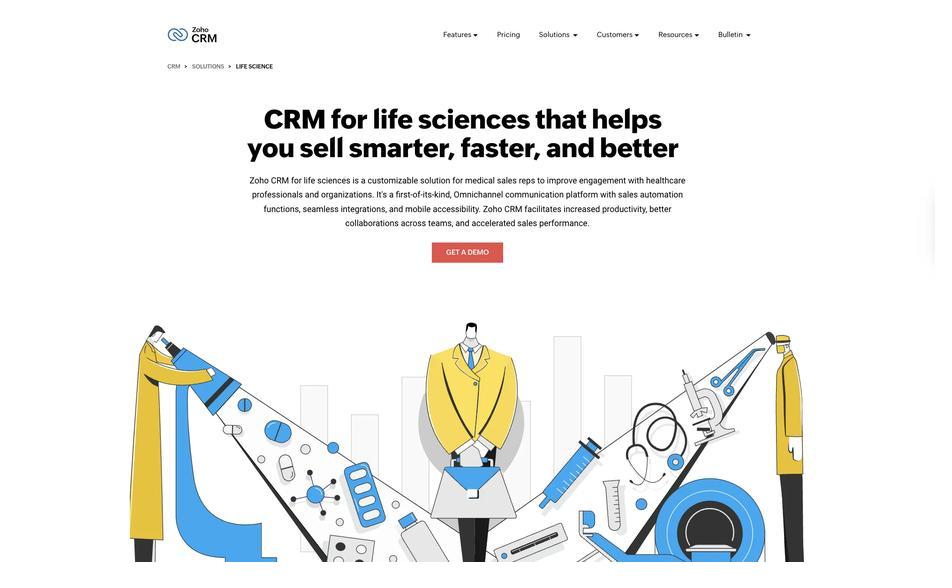 Task type: describe. For each thing, give the bounding box(es) containing it.
2 horizontal spatial for
[[453, 175, 463, 185]]

automation
[[640, 190, 683, 200]]

and inside the crm for life sciences that helps you sell smarter, faster, and better
[[547, 133, 595, 163]]

facilitates
[[525, 204, 562, 214]]

customizable
[[368, 175, 418, 185]]

faster,
[[461, 133, 542, 163]]

1 horizontal spatial zoho
[[483, 204, 503, 214]]

get a demo
[[446, 248, 489, 256]]

1 vertical spatial sales
[[618, 190, 638, 200]]

you
[[247, 133, 295, 163]]

life science
[[236, 63, 273, 70]]

it's
[[377, 190, 387, 200]]

better inside the crm for life sciences that helps you sell smarter, faster, and better
[[600, 133, 679, 163]]

smarter,
[[349, 133, 456, 163]]

life inside 'zoho crm for life sciences is a customizable solution for medical sales reps to improve engagement with healthcare professionals and organizations. it's a first-of-its-kind, omnichannel communication platform with sales automation functions, seamless integrations, and mobile accessibility. zoho crm facilitates increased productivity, better collaborations across teams, and accelerated sales performance.'
[[304, 175, 315, 185]]

1 horizontal spatial sales
[[518, 218, 537, 228]]

and up seamless on the top
[[305, 190, 319, 200]]

1 vertical spatial a
[[389, 190, 394, 200]]

crm for life sciences that helps you sell smarter, faster, and better
[[247, 104, 679, 163]]

0 horizontal spatial for
[[291, 175, 302, 185]]

helps
[[592, 104, 662, 134]]

better inside 'zoho crm for life sciences is a customizable solution for medical sales reps to improve engagement with healthcare professionals and organizations. it's a first-of-its-kind, omnichannel communication platform with sales automation functions, seamless integrations, and mobile accessibility. zoho crm facilitates increased productivity, better collaborations across teams, and accelerated sales performance.'
[[650, 204, 672, 214]]

accessibility.
[[433, 204, 481, 214]]

life inside the crm for life sciences that helps you sell smarter, faster, and better
[[373, 104, 413, 134]]

medical
[[465, 175, 495, 185]]

teams,
[[428, 218, 454, 228]]

get
[[446, 248, 460, 256]]

features
[[444, 30, 472, 38]]

platform
[[566, 190, 598, 200]]

0 horizontal spatial with
[[601, 190, 616, 200]]

resources link
[[659, 22, 700, 47]]

increased
[[564, 204, 600, 214]]

kind,
[[435, 190, 452, 200]]

0 vertical spatial solutions link
[[539, 22, 578, 47]]

customers
[[597, 30, 633, 38]]

1 vertical spatial solutions link
[[192, 63, 224, 70]]

sciences inside 'zoho crm for life sciences is a customizable solution for medical sales reps to improve engagement with healthcare professionals and organizations. it's a first-of-its-kind, omnichannel communication platform with sales automation functions, seamless integrations, and mobile accessibility. zoho crm facilitates increased productivity, better collaborations across teams, and accelerated sales performance.'
[[317, 175, 351, 185]]

bulletin
[[719, 30, 745, 38]]

reps
[[519, 175, 535, 185]]

and down accessibility.
[[456, 218, 470, 228]]

1 vertical spatial solutions
[[192, 63, 224, 70]]

improve
[[547, 175, 577, 185]]

to
[[538, 175, 545, 185]]

engagement
[[579, 175, 626, 185]]

life
[[236, 63, 247, 70]]

first-
[[396, 190, 413, 200]]



Task type: vqa. For each thing, say whether or not it's contained in the screenshot.
the left with
yes



Task type: locate. For each thing, give the bounding box(es) containing it.
0 horizontal spatial sciences
[[317, 175, 351, 185]]

1 vertical spatial zoho
[[483, 204, 503, 214]]

solutions
[[539, 30, 571, 38], [192, 63, 224, 70]]

with
[[629, 175, 644, 185], [601, 190, 616, 200]]

2 horizontal spatial sales
[[618, 190, 638, 200]]

0 vertical spatial a
[[361, 175, 366, 185]]

zoho up accelerated
[[483, 204, 503, 214]]

crm
[[168, 63, 180, 70], [264, 104, 326, 134], [271, 175, 289, 185], [505, 204, 523, 214]]

sales
[[497, 175, 517, 185], [618, 190, 638, 200], [518, 218, 537, 228]]

sciences
[[418, 104, 531, 134], [317, 175, 351, 185]]

science
[[249, 63, 273, 70]]

better up healthcare
[[600, 133, 679, 163]]

and
[[547, 133, 595, 163], [305, 190, 319, 200], [389, 204, 403, 214], [456, 218, 470, 228]]

communication
[[506, 190, 564, 200]]

performance.
[[540, 218, 590, 228]]

0 horizontal spatial solutions link
[[192, 63, 224, 70]]

sales up the "productivity," at the top right of the page
[[618, 190, 638, 200]]

with up automation
[[629, 175, 644, 185]]

0 vertical spatial sales
[[497, 175, 517, 185]]

its-
[[423, 190, 435, 200]]

0 vertical spatial with
[[629, 175, 644, 185]]

crm inside the crm for life sciences that helps you sell smarter, faster, and better
[[264, 104, 326, 134]]

better down automation
[[650, 204, 672, 214]]

and up improve
[[547, 133, 595, 163]]

crm link
[[168, 63, 180, 70]]

0 horizontal spatial a
[[361, 175, 366, 185]]

1 vertical spatial with
[[601, 190, 616, 200]]

zoho crm logo image
[[168, 24, 217, 45]]

of-
[[413, 190, 423, 200]]

0 horizontal spatial zoho
[[250, 175, 269, 185]]

zoho crm for life sciences is a customizable solution for medical sales reps to improve engagement with healthcare professionals and organizations. it's a first-of-its-kind, omnichannel communication platform with sales automation functions, seamless integrations, and mobile accessibility. zoho crm facilitates increased productivity, better collaborations across teams, and accelerated sales performance.
[[250, 175, 686, 228]]

0 horizontal spatial sales
[[497, 175, 517, 185]]

is
[[353, 175, 359, 185]]

sciences inside the crm for life sciences that helps you sell smarter, faster, and better
[[418, 104, 531, 134]]

0 vertical spatial sciences
[[418, 104, 531, 134]]

1 horizontal spatial solutions link
[[539, 22, 578, 47]]

0 vertical spatial solutions
[[539, 30, 571, 38]]

1 horizontal spatial a
[[389, 190, 394, 200]]

1 vertical spatial life
[[304, 175, 315, 185]]

omnichannel
[[454, 190, 503, 200]]

sales left reps
[[497, 175, 517, 185]]

solutions link
[[539, 22, 578, 47], [192, 63, 224, 70]]

with down engagement
[[601, 190, 616, 200]]

mobile
[[405, 204, 431, 214]]

1 horizontal spatial sciences
[[418, 104, 531, 134]]

professionals
[[252, 190, 303, 200]]

1 horizontal spatial life
[[373, 104, 413, 134]]

zoho
[[250, 175, 269, 185], [483, 204, 503, 214]]

for
[[331, 104, 368, 134], [291, 175, 302, 185], [453, 175, 463, 185]]

that
[[536, 104, 587, 134]]

zoho up professionals
[[250, 175, 269, 185]]

life
[[373, 104, 413, 134], [304, 175, 315, 185]]

0 vertical spatial better
[[600, 133, 679, 163]]

integrations,
[[341, 204, 387, 214]]

for inside the crm for life sciences that helps you sell smarter, faster, and better
[[331, 104, 368, 134]]

a right is
[[361, 175, 366, 185]]

seamless
[[303, 204, 339, 214]]

pricing
[[497, 30, 520, 38]]

0 horizontal spatial solutions
[[192, 63, 224, 70]]

a
[[461, 248, 466, 256]]

resources
[[659, 30, 693, 38]]

solution
[[420, 175, 451, 185]]

solutions left life
[[192, 63, 224, 70]]

features link
[[444, 22, 479, 47]]

a
[[361, 175, 366, 185], [389, 190, 394, 200]]

healthcare
[[646, 175, 686, 185]]

1 horizontal spatial solutions
[[539, 30, 571, 38]]

0 vertical spatial zoho
[[250, 175, 269, 185]]

organizations.
[[321, 190, 375, 200]]

a right it's
[[389, 190, 394, 200]]

0 horizontal spatial life
[[304, 175, 315, 185]]

1 vertical spatial sciences
[[317, 175, 351, 185]]

sell
[[300, 133, 344, 163]]

demo
[[468, 248, 489, 256]]

1 horizontal spatial with
[[629, 175, 644, 185]]

solutions right pricing
[[539, 30, 571, 38]]

pricing link
[[497, 22, 520, 47]]

across
[[401, 218, 426, 228]]

0 vertical spatial life
[[373, 104, 413, 134]]

collaborations
[[345, 218, 399, 228]]

productivity,
[[603, 204, 648, 214]]

and down first-
[[389, 204, 403, 214]]

1 horizontal spatial for
[[331, 104, 368, 134]]

get a demo link
[[432, 243, 503, 263]]

1 vertical spatial better
[[650, 204, 672, 214]]

bulletin link
[[719, 22, 752, 47]]

sales down 'facilitates'
[[518, 218, 537, 228]]

functions,
[[264, 204, 301, 214]]

2 vertical spatial sales
[[518, 218, 537, 228]]

accelerated
[[472, 218, 516, 228]]

better
[[600, 133, 679, 163], [650, 204, 672, 214]]

art image
[[130, 263, 806, 562]]



